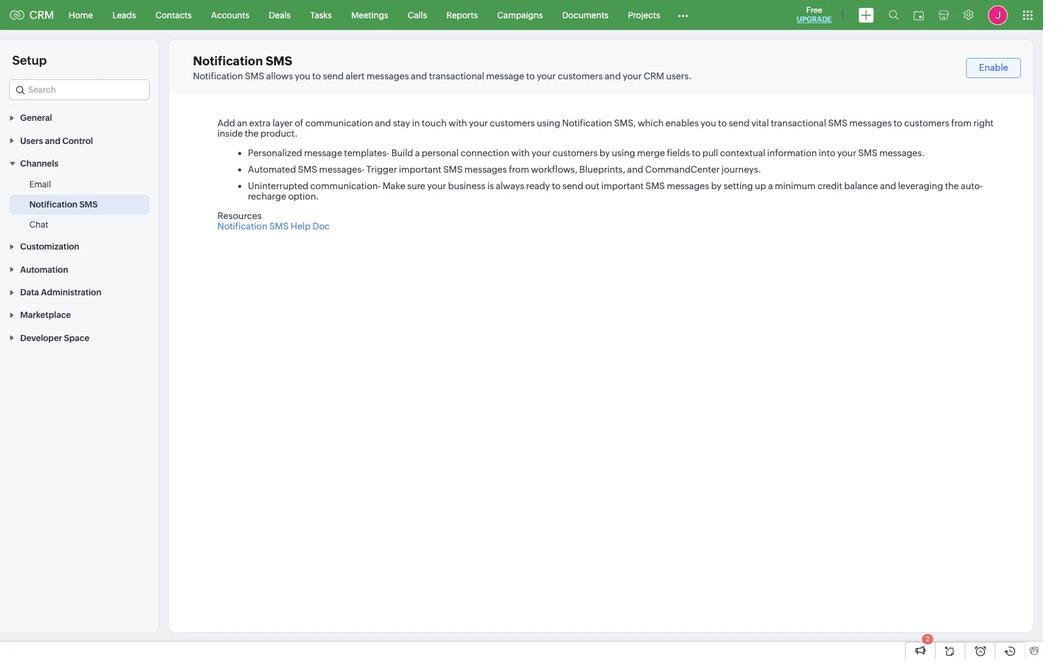 Task type: locate. For each thing, give the bounding box(es) containing it.
leads link
[[103, 0, 146, 30]]

accounts
[[211, 10, 249, 20]]

users and control
[[20, 136, 93, 146]]

setup
[[12, 53, 47, 67]]

notification sms link
[[29, 199, 98, 211]]

documents link
[[553, 0, 618, 30]]

projects link
[[618, 0, 670, 30]]

channels button
[[0, 152, 159, 175]]

campaigns
[[497, 10, 543, 20]]

calls
[[408, 10, 427, 20]]

marketplace
[[20, 311, 71, 320]]

leads
[[112, 10, 136, 20]]

channels region
[[0, 175, 159, 235]]

calls link
[[398, 0, 437, 30]]

automation
[[20, 265, 68, 275]]

meetings
[[351, 10, 388, 20]]

and
[[45, 136, 60, 146]]

2
[[926, 636, 930, 643]]

contacts
[[156, 10, 192, 20]]

None field
[[9, 79, 150, 100]]

free
[[806, 5, 822, 15]]

deals
[[269, 10, 291, 20]]

free upgrade
[[797, 5, 832, 24]]

upgrade
[[797, 15, 832, 24]]

users
[[20, 136, 43, 146]]

developer
[[20, 333, 62, 343]]

space
[[64, 333, 89, 343]]

tasks link
[[300, 0, 342, 30]]

reports link
[[437, 0, 488, 30]]

reports
[[447, 10, 478, 20]]

data
[[20, 288, 39, 297]]

channels
[[20, 159, 58, 169]]

notification
[[29, 200, 77, 210]]

sms
[[79, 200, 98, 210]]

home
[[69, 10, 93, 20]]

general button
[[0, 106, 159, 129]]

accounts link
[[201, 0, 259, 30]]



Task type: vqa. For each thing, say whether or not it's contained in the screenshot.
1st days field from the top of the page
no



Task type: describe. For each thing, give the bounding box(es) containing it.
calendar image
[[914, 10, 924, 20]]

crm
[[29, 9, 54, 21]]

documents
[[562, 10, 609, 20]]

profile image
[[988, 5, 1008, 25]]

contacts link
[[146, 0, 201, 30]]

email
[[29, 180, 51, 189]]

search element
[[881, 0, 906, 30]]

customization
[[20, 242, 79, 252]]

email link
[[29, 178, 51, 191]]

crm link
[[10, 9, 54, 21]]

chat link
[[29, 219, 48, 231]]

deals link
[[259, 0, 300, 30]]

marketplace button
[[0, 304, 159, 326]]

administration
[[41, 288, 101, 297]]

users and control button
[[0, 129, 159, 152]]

home link
[[59, 0, 103, 30]]

search image
[[889, 10, 899, 20]]

profile element
[[981, 0, 1015, 30]]

campaigns link
[[488, 0, 553, 30]]

data administration
[[20, 288, 101, 297]]

customization button
[[0, 235, 159, 258]]

general
[[20, 113, 52, 123]]

developer space button
[[0, 326, 159, 349]]

Search text field
[[10, 80, 149, 100]]

meetings link
[[342, 0, 398, 30]]

tasks
[[310, 10, 332, 20]]

create menu image
[[859, 8, 874, 22]]

notification sms
[[29, 200, 98, 210]]

Other Modules field
[[670, 5, 696, 25]]

create menu element
[[851, 0, 881, 30]]

automation button
[[0, 258, 159, 281]]

chat
[[29, 220, 48, 230]]

developer space
[[20, 333, 89, 343]]

data administration button
[[0, 281, 159, 304]]

projects
[[628, 10, 660, 20]]

control
[[62, 136, 93, 146]]



